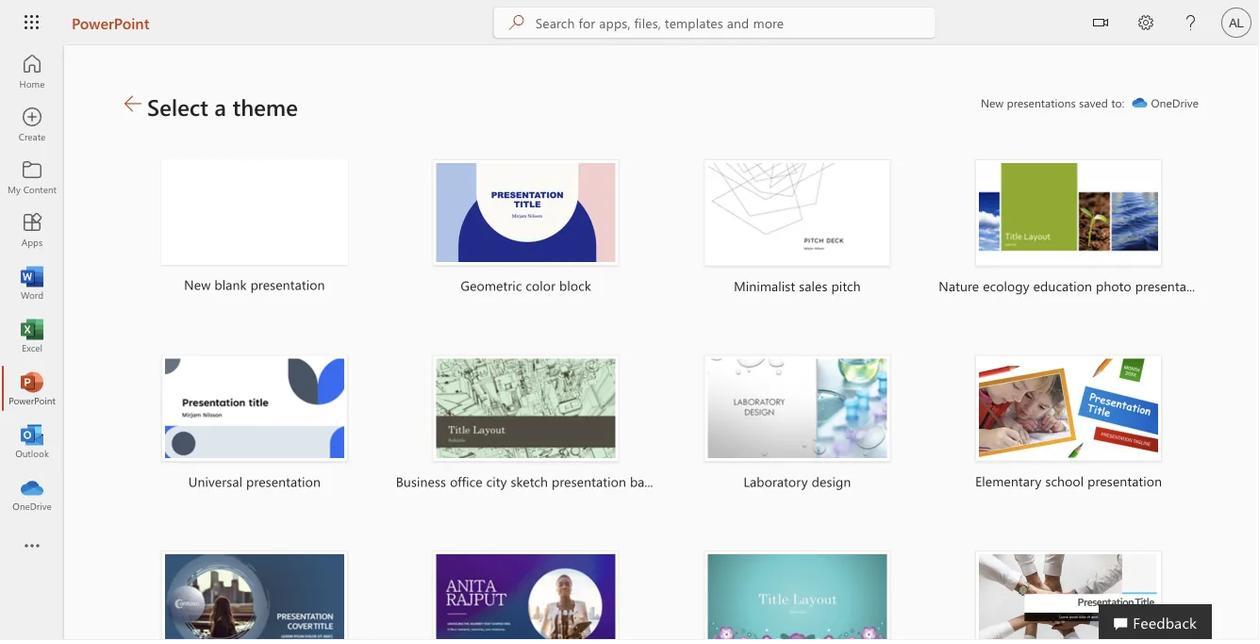 Task type: vqa. For each thing, say whether or not it's contained in the screenshot.
the in the GET THE MICROSOFT 365 MOBILE APP
no



Task type: describe. For each thing, give the bounding box(es) containing it.
al
[[1230, 15, 1245, 30]]

feedback button
[[1100, 605, 1213, 641]]

universal
[[188, 474, 243, 491]]

geometric color block image
[[433, 159, 620, 266]]

laboratory design image
[[704, 355, 891, 463]]

a
[[215, 92, 226, 122]]

photo
[[1097, 278, 1132, 295]]

create image
[[23, 115, 42, 134]]

nature
[[939, 278, 980, 295]]

presentations
[[1008, 95, 1077, 110]]

al button
[[1215, 0, 1260, 45]]

nature ecology education photo presentation link
[[939, 137, 1211, 321]]

background
[[630, 474, 701, 491]]

school
[[1046, 473, 1085, 491]]

new blank presentation link
[[125, 137, 385, 320]]

geometric color block link
[[396, 137, 656, 321]]

outlook image
[[23, 432, 42, 451]]

new for new presentations saved to:
[[981, 95, 1004, 110]]

sketch
[[511, 474, 548, 491]]

new presentations saved to:
[[981, 95, 1125, 110]]

word image
[[23, 274, 42, 293]]

saved
[[1080, 95, 1109, 110]]

new blank presentation
[[184, 276, 325, 294]]

presentation right universal
[[246, 474, 321, 491]]

view more apps image
[[23, 538, 42, 557]]

minimalist sales pitch image
[[704, 159, 891, 267]]

powerpoint image
[[23, 379, 42, 398]]

block
[[560, 277, 592, 295]]

laboratory design
[[744, 474, 852, 491]]

presentation right school
[[1088, 473, 1163, 491]]

business
[[396, 474, 447, 491]]

presentation right sketch
[[552, 474, 627, 491]]

nature ecology education photo presentation
[[939, 278, 1211, 295]]

minimalist
[[734, 278, 796, 295]]

presentation right photo
[[1136, 278, 1211, 295]]

purple flowers on blue (widescreen) image
[[704, 551, 891, 641]]

sales
[[800, 278, 828, 295]]

elementary school presentation
[[976, 473, 1163, 491]]

 button
[[1079, 0, 1124, 49]]

education
[[1034, 278, 1093, 295]]



Task type: locate. For each thing, give the bounding box(es) containing it.
geometric color block
[[461, 277, 592, 295]]

to:
[[1112, 95, 1125, 110]]

business office city sketch presentation background (widescreen)
[[396, 474, 780, 491]]

nature ecology education photo presentation image
[[976, 159, 1163, 267]]

elementary
[[976, 473, 1042, 491]]

None search field
[[494, 8, 936, 38]]

1 vertical spatial new
[[184, 276, 211, 294]]

new left presentations
[[981, 95, 1004, 110]]

biography presentation image
[[433, 551, 620, 641]]

Search box. Suggestions appear as you type. search field
[[536, 8, 936, 38]]

my content image
[[23, 168, 42, 187]]


[[1094, 15, 1109, 30]]

home image
[[23, 62, 42, 81]]

templates element
[[125, 137, 1211, 641]]

powerpoint banner
[[0, 0, 1260, 49]]

select a theme
[[147, 92, 298, 122]]

(widescreen)
[[705, 474, 780, 491]]

design
[[812, 474, 852, 491]]

powerpoint
[[72, 12, 150, 33]]

apps image
[[23, 221, 42, 240]]

elementary school presentation link
[[939, 333, 1200, 517]]

onedrive image
[[23, 485, 42, 504]]

bright business presentation image
[[976, 551, 1163, 641]]

theme
[[233, 92, 298, 122]]

city
[[487, 474, 507, 491]]

excel image
[[23, 327, 42, 345]]

color
[[526, 277, 556, 295]]

minimalist sales pitch link
[[668, 137, 928, 321]]

pitch
[[832, 278, 861, 295]]

blank
[[215, 276, 247, 294]]

onedrive
[[1152, 95, 1200, 110]]

1 horizontal spatial new
[[981, 95, 1004, 110]]

presentation right "blank"
[[251, 276, 325, 294]]

minimalist sales pitch
[[734, 278, 861, 295]]

laboratory
[[744, 474, 809, 491]]

universal presentation
[[188, 474, 321, 491]]

0 horizontal spatial new
[[184, 276, 211, 294]]

business office city sketch presentation background (widescreen) image
[[433, 355, 620, 463]]

blue spheres pitch deck image
[[161, 551, 348, 641]]

new
[[981, 95, 1004, 110], [184, 276, 211, 294]]

office
[[450, 474, 483, 491]]

new inside templates element
[[184, 276, 211, 294]]

ecology
[[984, 278, 1030, 295]]

select
[[147, 92, 208, 122]]

geometric
[[461, 277, 522, 295]]

universal presentation link
[[125, 333, 385, 517]]

universal presentation image
[[161, 355, 348, 463]]

0 vertical spatial new
[[981, 95, 1004, 110]]

business office city sketch presentation background (widescreen) link
[[396, 333, 780, 517]]

laboratory design link
[[668, 333, 928, 517]]

presentation
[[251, 276, 325, 294], [1136, 278, 1211, 295], [1088, 473, 1163, 491], [246, 474, 321, 491], [552, 474, 627, 491]]

feedback
[[1134, 613, 1198, 633]]

new for new blank presentation
[[184, 276, 211, 294]]

none search field inside powerpoint banner
[[494, 8, 936, 38]]

navigation
[[0, 45, 64, 521]]

elementary school presentation image
[[976, 355, 1163, 462]]

new left "blank"
[[184, 276, 211, 294]]



